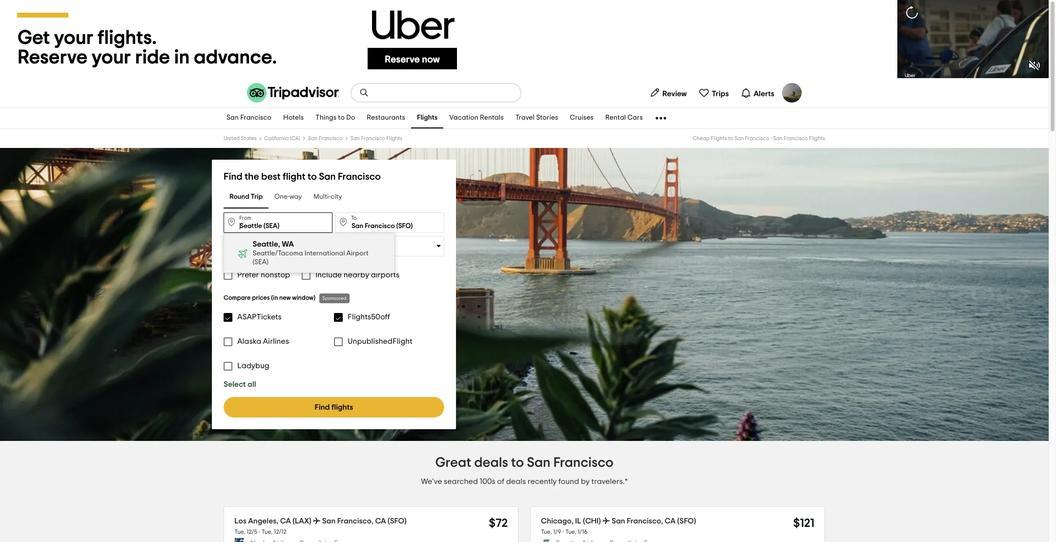 Task type: describe. For each thing, give the bounding box(es) containing it.
cheap flights to san francisco - san francisco flights
[[693, 136, 825, 141]]

seattle/tacoma
[[253, 250, 303, 257]]

economy
[[357, 246, 385, 253]]

from
[[239, 215, 251, 221]]

one-
[[275, 194, 290, 200]]

cruises
[[570, 115, 594, 121]]

100s
[[480, 478, 496, 486]]

1 , economy
[[351, 246, 385, 253]]

,
[[354, 246, 355, 253]]

new
[[279, 295, 291, 301]]

chicago, il (chi)
[[541, 517, 601, 525]]

1
[[351, 246, 354, 253]]

san right '(chi)'
[[612, 517, 625, 525]]

san right (lax)
[[322, 517, 336, 525]]

francisco up "states"
[[240, 115, 272, 121]]

unpublishedflight
[[348, 338, 413, 345]]

1/9
[[553, 529, 561, 535]]

vacation
[[450, 115, 479, 121]]

city or airport text field for from
[[224, 212, 333, 233]]

restaurants link
[[361, 108, 411, 128]]

il
[[575, 517, 582, 525]]

seattle,
[[253, 240, 280, 248]]

tue, 12/5  - tue, 12/12
[[234, 529, 287, 535]]

we've searched 100s of deals recently found by travelers.*
[[421, 478, 628, 486]]

1/16
[[578, 529, 588, 535]]

$72
[[489, 518, 508, 529]]

find the best flight to san francisco
[[224, 172, 381, 182]]

san down alerts
[[773, 136, 783, 141]]

compare prices (in new window)
[[224, 295, 316, 301]]

cars
[[628, 115, 643, 121]]

san up united at top
[[227, 115, 239, 121]]

round
[[230, 194, 249, 200]]

prefer
[[237, 271, 259, 279]]

tue, 1/9  - tue, 1/16
[[541, 529, 588, 535]]

cheap
[[693, 136, 710, 141]]

vacation rentals
[[450, 115, 504, 121]]

select all
[[224, 380, 256, 388]]

states
[[241, 136, 257, 141]]

francisco down things to do link
[[319, 136, 343, 141]]

prefer nonstop
[[237, 271, 290, 279]]

nearby
[[344, 271, 369, 279]]

california (ca)
[[264, 136, 300, 141]]

multi-
[[314, 194, 331, 200]]

compare
[[224, 295, 251, 301]]

great
[[435, 456, 471, 470]]

search image
[[359, 88, 369, 98]]

great deals to san francisco
[[435, 456, 614, 470]]

cruises link
[[564, 108, 600, 128]]

one-way
[[275, 194, 302, 200]]

12/12
[[274, 529, 287, 535]]

san up multi-city
[[319, 172, 336, 182]]

trip
[[251, 194, 263, 200]]

alerts
[[754, 90, 775, 97]]

11/27
[[256, 247, 271, 254]]

4 tue, from the left
[[566, 529, 577, 535]]

12/5
[[247, 529, 257, 535]]

hotels link
[[277, 108, 310, 128]]

city or airport text field for to
[[336, 212, 444, 233]]

nonstop
[[261, 271, 290, 279]]

san francisco flights link
[[351, 136, 403, 141]]

francisco down alerts
[[745, 136, 769, 141]]

asaptickets
[[237, 313, 282, 321]]

to up the we've searched 100s of deals recently found by travelers.*
[[511, 456, 524, 470]]

california
[[264, 136, 289, 141]]

california (ca) link
[[264, 136, 300, 141]]

airport
[[347, 250, 369, 257]]

(lax)
[[293, 517, 311, 525]]

include nearby airports
[[316, 271, 400, 279]]

found
[[559, 478, 579, 486]]

2 mon, from the left
[[295, 247, 310, 254]]

to left do
[[338, 115, 345, 121]]

los
[[234, 517, 247, 525]]

to right flight
[[308, 172, 317, 182]]

sponsored
[[322, 296, 347, 301]]

(sfo) for $121
[[678, 517, 696, 525]]

francisco up city on the left top of page
[[338, 172, 381, 182]]

find for find the best flight to san francisco
[[224, 172, 243, 182]]

rental
[[606, 115, 626, 121]]

window)
[[292, 295, 316, 301]]

city
[[331, 194, 342, 200]]



Task type: locate. For each thing, give the bounding box(es) containing it.
san francisco link down things
[[308, 136, 343, 141]]

1 tue, from the left
[[234, 529, 245, 535]]

travel stories
[[516, 115, 558, 121]]

the
[[245, 172, 259, 182]]

1 horizontal spatial francisco,
[[627, 517, 663, 525]]

(in
[[271, 295, 278, 301]]

rental cars
[[606, 115, 643, 121]]

find left "flights"
[[315, 403, 330, 411]]

way
[[290, 194, 302, 200]]

1 vertical spatial san francisco link
[[308, 136, 343, 141]]

airports
[[371, 271, 400, 279]]

city or airport text field up economy
[[336, 212, 444, 233]]

san up recently at the bottom of page
[[527, 456, 551, 470]]

1 francisco, from the left
[[337, 517, 374, 525]]

2 horizontal spatial ca
[[665, 517, 676, 525]]

seattle, wa seattle/tacoma international airport (sea)
[[253, 240, 369, 266]]

city or airport text field up wa
[[224, 212, 333, 233]]

0 horizontal spatial -
[[259, 529, 260, 535]]

- down alerts
[[771, 136, 772, 141]]

0 horizontal spatial find
[[224, 172, 243, 182]]

tue, left 1/9
[[541, 529, 552, 535]]

san down do
[[351, 136, 360, 141]]

12/4
[[312, 247, 324, 254]]

depart mon, 11/27
[[239, 239, 271, 254]]

deals
[[474, 456, 508, 470], [506, 478, 526, 486]]

recently
[[528, 478, 557, 486]]

1 horizontal spatial san francisco link
[[308, 136, 343, 141]]

depart
[[239, 239, 257, 245]]

None search field
[[352, 84, 521, 102]]

1 mon, from the left
[[239, 247, 254, 254]]

mon, inside depart mon, 11/27
[[239, 247, 254, 254]]

0 horizontal spatial (sfo)
[[388, 517, 407, 525]]

(sea)
[[253, 259, 269, 266]]

multi-city
[[314, 194, 342, 200]]

1 horizontal spatial -
[[563, 529, 564, 535]]

1 vertical spatial find
[[315, 403, 330, 411]]

francisco, for $72
[[337, 517, 374, 525]]

restaurants
[[367, 115, 405, 121]]

find
[[224, 172, 243, 182], [315, 403, 330, 411]]

francisco down profile picture
[[784, 136, 808, 141]]

searched
[[444, 478, 478, 486]]

find inside "button"
[[315, 403, 330, 411]]

francisco down restaurants link in the left of the page
[[361, 136, 385, 141]]

1 horizontal spatial san francisco
[[308, 136, 343, 141]]

ca
[[280, 517, 291, 525], [375, 517, 386, 525], [665, 517, 676, 525]]

tue, down los
[[234, 529, 245, 535]]

things
[[316, 115, 337, 121]]

2 city or airport text field from the left
[[336, 212, 444, 233]]

alaska airlines
[[237, 338, 289, 345]]

san francisco down things
[[308, 136, 343, 141]]

2 ca from the left
[[375, 517, 386, 525]]

tue, down chicago, il (chi)
[[566, 529, 577, 535]]

francisco,
[[337, 517, 374, 525], [627, 517, 663, 525]]

find left the
[[224, 172, 243, 182]]

$121
[[794, 518, 815, 529]]

alaska
[[237, 338, 261, 345]]

1 horizontal spatial find
[[315, 403, 330, 411]]

include
[[316, 271, 342, 279]]

1 city or airport text field from the left
[[224, 212, 333, 233]]

2 horizontal spatial -
[[771, 136, 772, 141]]

2 francisco, from the left
[[627, 517, 663, 525]]

san francisco
[[227, 115, 272, 121], [308, 136, 343, 141]]

united states
[[224, 136, 257, 141]]

flight
[[283, 172, 306, 182]]

City or Airport text field
[[224, 212, 333, 233], [336, 212, 444, 233]]

best
[[261, 172, 281, 182]]

prices
[[252, 295, 270, 301]]

-
[[771, 136, 772, 141], [259, 529, 260, 535], [563, 529, 564, 535]]

deals right of
[[506, 478, 526, 486]]

vacation rentals link
[[444, 108, 510, 128]]

2 san francisco, ca (sfo) from the left
[[612, 517, 696, 525]]

ca for $121
[[665, 517, 676, 525]]

airlines
[[263, 338, 289, 345]]

san francisco up "states"
[[227, 115, 272, 121]]

(chi)
[[583, 517, 601, 525]]

- right 1/9
[[563, 529, 564, 535]]

francisco, for $121
[[627, 517, 663, 525]]

mon, down depart
[[239, 247, 254, 254]]

san right cheap
[[735, 136, 744, 141]]

review
[[663, 90, 687, 97]]

1 horizontal spatial san francisco, ca (sfo)
[[612, 517, 696, 525]]

0 horizontal spatial san francisco link
[[221, 108, 277, 128]]

1 ca from the left
[[280, 517, 291, 525]]

things to do link
[[310, 108, 361, 128]]

0 horizontal spatial ca
[[280, 517, 291, 525]]

advertisement region
[[0, 0, 1049, 78]]

san francisco link
[[221, 108, 277, 128], [308, 136, 343, 141]]

1 vertical spatial deals
[[506, 478, 526, 486]]

los angeles, ca (lax)
[[234, 517, 311, 525]]

0 horizontal spatial city or airport text field
[[224, 212, 333, 233]]

1 vertical spatial san francisco
[[308, 136, 343, 141]]

san francisco link up "states"
[[221, 108, 277, 128]]

round trip
[[230, 194, 263, 200]]

tue, down angeles,
[[262, 529, 273, 535]]

- for $72
[[259, 529, 260, 535]]

hotels
[[283, 115, 304, 121]]

san right "(ca)"
[[308, 136, 318, 141]]

(sfo)
[[388, 517, 407, 525], [678, 517, 696, 525]]

0 vertical spatial deals
[[474, 456, 508, 470]]

angeles,
[[248, 517, 279, 525]]

1 horizontal spatial ca
[[375, 517, 386, 525]]

0 horizontal spatial mon,
[[239, 247, 254, 254]]

trips link
[[695, 83, 733, 103]]

to
[[338, 115, 345, 121], [728, 136, 734, 141], [308, 172, 317, 182], [511, 456, 524, 470]]

flights link
[[411, 108, 444, 128]]

all
[[248, 380, 256, 388]]

san
[[227, 115, 239, 121], [308, 136, 318, 141], [351, 136, 360, 141], [735, 136, 744, 141], [773, 136, 783, 141], [319, 172, 336, 182], [527, 456, 551, 470], [322, 517, 336, 525], [612, 517, 625, 525]]

(ca)
[[290, 136, 300, 141]]

0 horizontal spatial francisco,
[[337, 517, 374, 525]]

find flights button
[[224, 397, 444, 418]]

profile picture image
[[782, 83, 802, 103]]

- right 12/5
[[259, 529, 260, 535]]

1 horizontal spatial (sfo)
[[678, 517, 696, 525]]

(sfo) for $72
[[388, 517, 407, 525]]

rentals
[[480, 115, 504, 121]]

3 ca from the left
[[665, 517, 676, 525]]

alerts link
[[737, 83, 779, 103]]

0 horizontal spatial san francisco
[[227, 115, 272, 121]]

to right cheap
[[728, 136, 734, 141]]

travel
[[516, 115, 535, 121]]

stories
[[536, 115, 558, 121]]

flights
[[417, 115, 438, 121], [386, 136, 403, 141], [711, 136, 727, 141], [809, 136, 825, 141]]

select
[[224, 380, 246, 388]]

tripadvisor image
[[247, 83, 339, 103]]

1 horizontal spatial mon,
[[295, 247, 310, 254]]

travel stories link
[[510, 108, 564, 128]]

francisco up by
[[554, 456, 614, 470]]

ca for $72
[[375, 517, 386, 525]]

mon, left 12/4
[[295, 247, 310, 254]]

to
[[351, 215, 357, 221]]

flights
[[332, 403, 353, 411]]

find flights
[[315, 403, 353, 411]]

1 san francisco, ca (sfo) from the left
[[322, 517, 407, 525]]

- for $121
[[563, 529, 564, 535]]

1 horizontal spatial city or airport text field
[[336, 212, 444, 233]]

0 horizontal spatial san francisco, ca (sfo)
[[322, 517, 407, 525]]

san francisco flights
[[351, 136, 403, 141]]

0 vertical spatial san francisco
[[227, 115, 272, 121]]

0 vertical spatial find
[[224, 172, 243, 182]]

we've
[[421, 478, 442, 486]]

mon, 12/4
[[295, 247, 324, 254]]

1 (sfo) from the left
[[388, 517, 407, 525]]

things to do
[[316, 115, 355, 121]]

tue,
[[234, 529, 245, 535], [262, 529, 273, 535], [541, 529, 552, 535], [566, 529, 577, 535]]

rental cars link
[[600, 108, 649, 128]]

0 vertical spatial san francisco link
[[221, 108, 277, 128]]

2 tue, from the left
[[262, 529, 273, 535]]

of
[[497, 478, 505, 486]]

deals up 100s
[[474, 456, 508, 470]]

review link
[[646, 83, 691, 103]]

find for find flights
[[315, 403, 330, 411]]

san francisco, ca (sfo) for $72
[[322, 517, 407, 525]]

3 tue, from the left
[[541, 529, 552, 535]]

flights50off
[[348, 313, 390, 321]]

wa
[[282, 240, 294, 248]]

san francisco, ca (sfo) for $121
[[612, 517, 696, 525]]

travelers.*
[[592, 478, 628, 486]]

2 (sfo) from the left
[[678, 517, 696, 525]]



Task type: vqa. For each thing, say whether or not it's contained in the screenshot.
USD button at top
no



